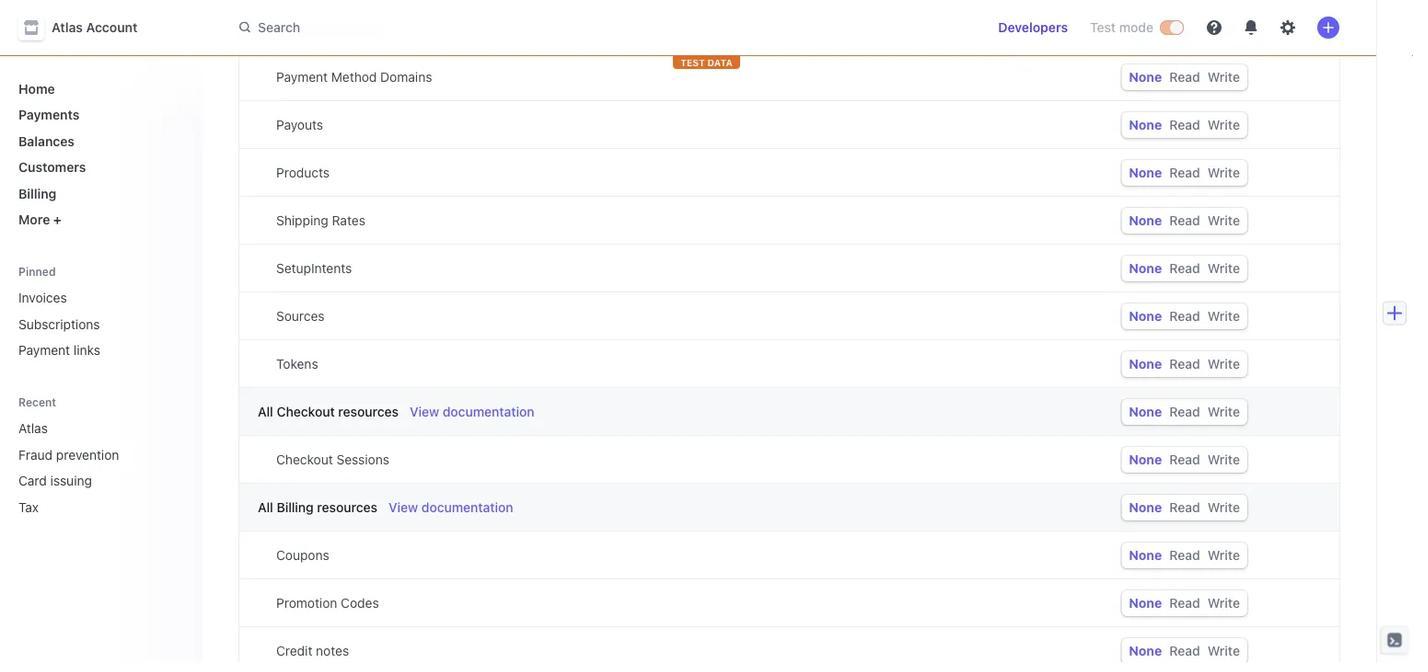 Task type: locate. For each thing, give the bounding box(es) containing it.
shipping rates
[[276, 213, 365, 228]]

customers link
[[11, 152, 188, 182]]

2 read from the top
[[1170, 70, 1200, 85]]

billing up coupons on the left bottom of page
[[277, 500, 314, 516]]

none for products
[[1129, 165, 1162, 180]]

8 write button from the top
[[1208, 357, 1240, 372]]

14 read button from the top
[[1170, 644, 1200, 659]]

2 none from the top
[[1129, 70, 1162, 85]]

atlas inside atlas link
[[18, 421, 48, 436]]

13 none from the top
[[1129, 596, 1162, 611]]

5 none button from the top
[[1129, 213, 1162, 228]]

none button for sources
[[1129, 309, 1162, 324]]

billing link
[[11, 179, 188, 209]]

none button for payment method domains
[[1129, 70, 1162, 85]]

coupons
[[276, 548, 329, 563]]

14 write button from the top
[[1208, 644, 1240, 659]]

payment links
[[18, 343, 100, 358]]

checkout down tokens
[[277, 405, 335, 420]]

atlas left the "account"
[[52, 20, 83, 35]]

pinned element
[[11, 283, 188, 365]]

4 none read write from the top
[[1129, 165, 1240, 180]]

13 none read write from the top
[[1129, 596, 1240, 611]]

5 none from the top
[[1129, 213, 1162, 228]]

0 horizontal spatial payment
[[18, 343, 70, 358]]

all checkout resources
[[258, 405, 399, 420]]

setupintents
[[276, 261, 352, 276]]

documentation for all billing resources
[[421, 500, 513, 516]]

12 write from the top
[[1208, 548, 1240, 563]]

1 write from the top
[[1208, 22, 1240, 37]]

2 checkout from the top
[[276, 452, 333, 468]]

1 horizontal spatial payment
[[276, 70, 328, 85]]

5 write from the top
[[1208, 213, 1240, 228]]

payment inside payment links link
[[18, 343, 70, 358]]

7 none from the top
[[1129, 309, 1162, 324]]

resources down checkout sessions
[[317, 500, 378, 516]]

write for promotion codes
[[1208, 596, 1240, 611]]

11 read from the top
[[1170, 500, 1200, 516]]

4 read button from the top
[[1170, 165, 1200, 180]]

resources
[[338, 405, 399, 420], [317, 500, 378, 516]]

write for setupintents
[[1208, 261, 1240, 276]]

1 vertical spatial resources
[[317, 500, 378, 516]]

none button for promotion codes
[[1129, 596, 1162, 611]]

write button
[[1208, 22, 1240, 37], [1208, 70, 1240, 85], [1208, 117, 1240, 133], [1208, 165, 1240, 180], [1208, 213, 1240, 228], [1208, 261, 1240, 276], [1208, 309, 1240, 324], [1208, 357, 1240, 372], [1208, 405, 1240, 420], [1208, 452, 1240, 468], [1208, 500, 1240, 516], [1208, 548, 1240, 563], [1208, 596, 1240, 611], [1208, 644, 1240, 659]]

data
[[707, 57, 733, 68]]

read button for credit notes
[[1170, 644, 1200, 659]]

4 none button from the top
[[1129, 165, 1162, 180]]

none read write for payment method domains
[[1129, 70, 1240, 85]]

6 read button from the top
[[1170, 261, 1200, 276]]

codes
[[341, 596, 379, 611]]

write button for coupons
[[1208, 548, 1240, 563]]

5 read button from the top
[[1170, 213, 1200, 228]]

7 none read write from the top
[[1129, 309, 1240, 324]]

12 read from the top
[[1170, 548, 1200, 563]]

atlas up the fraud on the left of the page
[[18, 421, 48, 436]]

10 write button from the top
[[1208, 452, 1240, 468]]

1 none from the top
[[1129, 22, 1162, 37]]

read button for payment method domains
[[1170, 70, 1200, 85]]

1 vertical spatial view documentation
[[389, 500, 513, 516]]

0 vertical spatial view documentation link
[[410, 403, 534, 422]]

subscriptions link
[[11, 309, 188, 339]]

0 vertical spatial atlas
[[52, 20, 83, 35]]

1 vertical spatial atlas
[[18, 421, 48, 436]]

payment for payment method domains
[[276, 70, 328, 85]]

0 vertical spatial view documentation
[[410, 405, 534, 420]]

12 none button from the top
[[1129, 548, 1162, 563]]

11 none from the top
[[1129, 500, 1162, 516]]

10 read button from the top
[[1170, 452, 1200, 468]]

view documentation link for all checkout resources
[[410, 403, 534, 422]]

10 none button from the top
[[1129, 452, 1162, 468]]

1 vertical spatial view documentation link
[[389, 499, 513, 517]]

10 none from the top
[[1129, 452, 1162, 468]]

14 none from the top
[[1129, 644, 1162, 659]]

14 read from the top
[[1170, 644, 1200, 659]]

10 none read write from the top
[[1129, 452, 1240, 468]]

none read write for paymentmethods
[[1129, 22, 1240, 37]]

none for coupons
[[1129, 548, 1162, 563]]

none button for paymentmethods
[[1129, 22, 1162, 37]]

6 read from the top
[[1170, 261, 1200, 276]]

none read write
[[1129, 22, 1240, 37], [1129, 70, 1240, 85], [1129, 117, 1240, 133], [1129, 165, 1240, 180], [1129, 213, 1240, 228], [1129, 261, 1240, 276], [1129, 309, 1240, 324], [1129, 357, 1240, 372], [1129, 405, 1240, 420], [1129, 452, 1240, 468], [1129, 500, 1240, 516], [1129, 548, 1240, 563], [1129, 596, 1240, 611], [1129, 644, 1240, 659]]

8 read from the top
[[1170, 357, 1200, 372]]

fraud prevention link
[[11, 440, 162, 470]]

1 horizontal spatial atlas
[[52, 20, 83, 35]]

checkout up all billing resources
[[276, 452, 333, 468]]

none for credit notes
[[1129, 644, 1162, 659]]

13 none button from the top
[[1129, 596, 1162, 611]]

6 none from the top
[[1129, 261, 1162, 276]]

4 none from the top
[[1129, 165, 1162, 180]]

none read write for sources
[[1129, 309, 1240, 324]]

1 vertical spatial billing
[[277, 500, 314, 516]]

view documentation link
[[410, 403, 534, 422], [389, 499, 513, 517]]

3 write from the top
[[1208, 117, 1240, 133]]

pinned navigation links element
[[11, 264, 188, 365]]

9 read button from the top
[[1170, 405, 1200, 420]]

checkout sessions
[[276, 452, 389, 468]]

2 none button from the top
[[1129, 70, 1162, 85]]

0 vertical spatial documentation
[[443, 405, 534, 420]]

developers link
[[991, 13, 1075, 42]]

1 vertical spatial payment
[[18, 343, 70, 358]]

7 write from the top
[[1208, 309, 1240, 324]]

none read write for setupintents
[[1129, 261, 1240, 276]]

read button for tokens
[[1170, 357, 1200, 372]]

2 all from the top
[[258, 500, 273, 516]]

9 read from the top
[[1170, 405, 1200, 420]]

1 vertical spatial checkout
[[276, 452, 333, 468]]

6 none button from the top
[[1129, 261, 1162, 276]]

4 write button from the top
[[1208, 165, 1240, 180]]

12 write button from the top
[[1208, 548, 1240, 563]]

write button for sources
[[1208, 309, 1240, 324]]

none for setupintents
[[1129, 261, 1162, 276]]

card issuing link
[[11, 466, 162, 496]]

resources up sessions
[[338, 405, 399, 420]]

sessions
[[336, 452, 389, 468]]

0 horizontal spatial billing
[[18, 186, 56, 201]]

all
[[258, 405, 273, 420], [258, 500, 273, 516]]

test
[[1090, 20, 1116, 35]]

read for checkout sessions
[[1170, 452, 1200, 468]]

none for shipping rates
[[1129, 213, 1162, 228]]

8 none from the top
[[1129, 357, 1162, 372]]

3 read button from the top
[[1170, 117, 1200, 133]]

1 write button from the top
[[1208, 22, 1240, 37]]

0 vertical spatial view
[[410, 405, 439, 420]]

atlas inside atlas account button
[[52, 20, 83, 35]]

write button for payouts
[[1208, 117, 1240, 133]]

tax
[[18, 500, 39, 515]]

atlas for atlas account
[[52, 20, 83, 35]]

tokens
[[276, 357, 318, 372]]

view documentation for all checkout resources
[[410, 405, 534, 420]]

write button for products
[[1208, 165, 1240, 180]]

Search search field
[[228, 11, 748, 44]]

write button for promotion codes
[[1208, 596, 1240, 611]]

invoices
[[18, 290, 67, 306]]

7 write button from the top
[[1208, 309, 1240, 324]]

write button for shipping rates
[[1208, 213, 1240, 228]]

1 vertical spatial documentation
[[421, 500, 513, 516]]

account
[[86, 20, 138, 35]]

0 vertical spatial all
[[258, 405, 273, 420]]

read for sources
[[1170, 309, 1200, 324]]

payment down subscriptions
[[18, 343, 70, 358]]

payment up payouts
[[276, 70, 328, 85]]

view documentation for all billing resources
[[389, 500, 513, 516]]

write for tokens
[[1208, 357, 1240, 372]]

3 read from the top
[[1170, 117, 1200, 133]]

documentation
[[443, 405, 534, 420], [421, 500, 513, 516]]

payment for payment links
[[18, 343, 70, 358]]

view
[[410, 405, 439, 420], [389, 500, 418, 516]]

0 vertical spatial checkout
[[277, 405, 335, 420]]

1 none button from the top
[[1129, 22, 1162, 37]]

11 read button from the top
[[1170, 500, 1200, 516]]

3 none from the top
[[1129, 117, 1162, 133]]

12 none read write from the top
[[1129, 548, 1240, 563]]

0 vertical spatial billing
[[18, 186, 56, 201]]

billing
[[18, 186, 56, 201], [277, 500, 314, 516]]

2 none read write from the top
[[1129, 70, 1240, 85]]

help image
[[1207, 20, 1222, 35]]

5 read from the top
[[1170, 213, 1200, 228]]

0 horizontal spatial atlas
[[18, 421, 48, 436]]

13 write from the top
[[1208, 596, 1240, 611]]

write for payment method domains
[[1208, 70, 1240, 85]]

2 write from the top
[[1208, 70, 1240, 85]]

6 none read write from the top
[[1129, 261, 1240, 276]]

pinned
[[18, 265, 56, 278]]

0 vertical spatial resources
[[338, 405, 399, 420]]

view documentation
[[410, 405, 534, 420], [389, 500, 513, 516]]

3 none button from the top
[[1129, 117, 1162, 133]]

write button for checkout sessions
[[1208, 452, 1240, 468]]

read
[[1170, 22, 1200, 37], [1170, 70, 1200, 85], [1170, 117, 1200, 133], [1170, 165, 1200, 180], [1170, 213, 1200, 228], [1170, 261, 1200, 276], [1170, 309, 1200, 324], [1170, 357, 1200, 372], [1170, 405, 1200, 420], [1170, 452, 1200, 468], [1170, 500, 1200, 516], [1170, 548, 1200, 563], [1170, 596, 1200, 611], [1170, 644, 1200, 659]]

12 none from the top
[[1129, 548, 1162, 563]]

atlas
[[52, 20, 83, 35], [18, 421, 48, 436]]

write button for payment method domains
[[1208, 70, 1240, 85]]

2 read button from the top
[[1170, 70, 1200, 85]]

payment method domains
[[276, 70, 432, 85]]

write for paymentmethods
[[1208, 22, 1240, 37]]

13 read button from the top
[[1170, 596, 1200, 611]]

11 none read write from the top
[[1129, 500, 1240, 516]]

issuing
[[50, 474, 92, 489]]

1 all from the top
[[258, 405, 273, 420]]

1 vertical spatial view
[[389, 500, 418, 516]]

read button for promotion codes
[[1170, 596, 1200, 611]]

12 read button from the top
[[1170, 548, 1200, 563]]

none read write for checkout sessions
[[1129, 452, 1240, 468]]

6 write button from the top
[[1208, 261, 1240, 276]]

read button for payouts
[[1170, 117, 1200, 133]]

8 read button from the top
[[1170, 357, 1200, 372]]

notes
[[316, 644, 349, 659]]

1 read button from the top
[[1170, 22, 1200, 37]]

14 write from the top
[[1208, 644, 1240, 659]]

write
[[1208, 22, 1240, 37], [1208, 70, 1240, 85], [1208, 117, 1240, 133], [1208, 165, 1240, 180], [1208, 213, 1240, 228], [1208, 261, 1240, 276], [1208, 309, 1240, 324], [1208, 357, 1240, 372], [1208, 405, 1240, 420], [1208, 452, 1240, 468], [1208, 500, 1240, 516], [1208, 548, 1240, 563], [1208, 596, 1240, 611], [1208, 644, 1240, 659]]

read button
[[1170, 22, 1200, 37], [1170, 70, 1200, 85], [1170, 117, 1200, 133], [1170, 165, 1200, 180], [1170, 213, 1200, 228], [1170, 261, 1200, 276], [1170, 309, 1200, 324], [1170, 357, 1200, 372], [1170, 405, 1200, 420], [1170, 452, 1200, 468], [1170, 500, 1200, 516], [1170, 548, 1200, 563], [1170, 596, 1200, 611], [1170, 644, 1200, 659]]

0 vertical spatial payment
[[276, 70, 328, 85]]

payment
[[276, 70, 328, 85], [18, 343, 70, 358]]

card
[[18, 474, 47, 489]]

3 none read write from the top
[[1129, 117, 1240, 133]]

1 none read write from the top
[[1129, 22, 1240, 37]]

payments link
[[11, 100, 188, 130]]

all for all billing resources
[[258, 500, 273, 516]]

read button for sources
[[1170, 309, 1200, 324]]

1 read from the top
[[1170, 22, 1200, 37]]

credit notes
[[276, 644, 349, 659]]

rates
[[332, 213, 365, 228]]

8 write from the top
[[1208, 357, 1240, 372]]

none button for checkout sessions
[[1129, 452, 1162, 468]]

none button
[[1129, 22, 1162, 37], [1129, 70, 1162, 85], [1129, 117, 1162, 133], [1129, 165, 1162, 180], [1129, 213, 1162, 228], [1129, 261, 1162, 276], [1129, 309, 1162, 324], [1129, 357, 1162, 372], [1129, 405, 1162, 420], [1129, 452, 1162, 468], [1129, 500, 1162, 516], [1129, 548, 1162, 563], [1129, 596, 1162, 611], [1129, 644, 1162, 659]]

4 write from the top
[[1208, 165, 1240, 180]]

billing up "more +"
[[18, 186, 56, 201]]

9 none button from the top
[[1129, 405, 1162, 420]]

test data
[[680, 57, 733, 68]]

checkout
[[277, 405, 335, 420], [276, 452, 333, 468]]

documentation for all checkout resources
[[443, 405, 534, 420]]

14 none read write from the top
[[1129, 644, 1240, 659]]

7 read from the top
[[1170, 309, 1200, 324]]

2 write button from the top
[[1208, 70, 1240, 85]]

11 write button from the top
[[1208, 500, 1240, 516]]

6 write from the top
[[1208, 261, 1240, 276]]

8 none button from the top
[[1129, 357, 1162, 372]]

7 read button from the top
[[1170, 309, 1200, 324]]

7 none button from the top
[[1129, 309, 1162, 324]]

14 none button from the top
[[1129, 644, 1162, 659]]

3 write button from the top
[[1208, 117, 1240, 133]]

5 write button from the top
[[1208, 213, 1240, 228]]

read for shipping rates
[[1170, 213, 1200, 228]]

13 write button from the top
[[1208, 596, 1240, 611]]

13 read from the top
[[1170, 596, 1200, 611]]

5 none read write from the top
[[1129, 213, 1240, 228]]

none
[[1129, 22, 1162, 37], [1129, 70, 1162, 85], [1129, 117, 1162, 133], [1129, 165, 1162, 180], [1129, 213, 1162, 228], [1129, 261, 1162, 276], [1129, 309, 1162, 324], [1129, 357, 1162, 372], [1129, 405, 1162, 420], [1129, 452, 1162, 468], [1129, 500, 1162, 516], [1129, 548, 1162, 563], [1129, 596, 1162, 611], [1129, 644, 1162, 659]]

1 vertical spatial all
[[258, 500, 273, 516]]

4 read from the top
[[1170, 165, 1200, 180]]

write button for setupintents
[[1208, 261, 1240, 276]]

10 write from the top
[[1208, 452, 1240, 468]]



Task type: describe. For each thing, give the bounding box(es) containing it.
read button for products
[[1170, 165, 1200, 180]]

none button for tokens
[[1129, 357, 1162, 372]]

recent
[[18, 396, 56, 409]]

none for sources
[[1129, 309, 1162, 324]]

paymentmethods
[[276, 22, 380, 37]]

read for products
[[1170, 165, 1200, 180]]

fraud
[[18, 447, 53, 463]]

none read write for promotion codes
[[1129, 596, 1240, 611]]

recent element
[[0, 414, 203, 522]]

none for tokens
[[1129, 357, 1162, 372]]

write button for credit notes
[[1208, 644, 1240, 659]]

read for payment method domains
[[1170, 70, 1200, 85]]

more
[[18, 212, 50, 227]]

Search text field
[[228, 11, 748, 44]]

atlas account
[[52, 20, 138, 35]]

customers
[[18, 160, 86, 175]]

9 write button from the top
[[1208, 405, 1240, 420]]

read button for shipping rates
[[1170, 213, 1200, 228]]

read button for setupintents
[[1170, 261, 1200, 276]]

recent navigation links element
[[0, 395, 203, 522]]

payments
[[18, 107, 80, 122]]

write for checkout sessions
[[1208, 452, 1240, 468]]

none for payouts
[[1129, 117, 1162, 133]]

products
[[276, 165, 330, 180]]

1 horizontal spatial billing
[[277, 500, 314, 516]]

card issuing
[[18, 474, 92, 489]]

9 write from the top
[[1208, 405, 1240, 420]]

none button for credit notes
[[1129, 644, 1162, 659]]

atlas for atlas
[[18, 421, 48, 436]]

more +
[[18, 212, 62, 227]]

none read write for products
[[1129, 165, 1240, 180]]

search
[[258, 20, 300, 35]]

read for promotion codes
[[1170, 596, 1200, 611]]

none read write for shipping rates
[[1129, 213, 1240, 228]]

write for payouts
[[1208, 117, 1240, 133]]

prevention
[[56, 447, 119, 463]]

view for all billing resources
[[389, 500, 418, 516]]

none button for payouts
[[1129, 117, 1162, 133]]

resources for all checkout resources
[[338, 405, 399, 420]]

none read write for credit notes
[[1129, 644, 1240, 659]]

write for sources
[[1208, 309, 1240, 324]]

shipping
[[276, 213, 328, 228]]

9 none from the top
[[1129, 405, 1162, 420]]

read for tokens
[[1170, 357, 1200, 372]]

fraud prevention
[[18, 447, 119, 463]]

test
[[680, 57, 705, 68]]

balances
[[18, 133, 75, 149]]

invoices link
[[11, 283, 188, 313]]

none for payment method domains
[[1129, 70, 1162, 85]]

billing inside the core navigation links element
[[18, 186, 56, 201]]

promotion
[[276, 596, 337, 611]]

method
[[331, 70, 377, 85]]

test mode
[[1090, 20, 1154, 35]]

resources for all billing resources
[[317, 500, 378, 516]]

atlas account button
[[18, 15, 156, 41]]

none button for shipping rates
[[1129, 213, 1162, 228]]

read for paymentmethods
[[1170, 22, 1200, 37]]

none for paymentmethods
[[1129, 22, 1162, 37]]

11 none button from the top
[[1129, 500, 1162, 516]]

read for setupintents
[[1170, 261, 1200, 276]]

write for credit notes
[[1208, 644, 1240, 659]]

read button for coupons
[[1170, 548, 1200, 563]]

all for all checkout resources
[[258, 405, 273, 420]]

tax link
[[11, 493, 162, 522]]

read for payouts
[[1170, 117, 1200, 133]]

view for all checkout resources
[[410, 405, 439, 420]]

mode
[[1119, 20, 1154, 35]]

none button for products
[[1129, 165, 1162, 180]]

+
[[53, 212, 62, 227]]

sources
[[276, 309, 325, 324]]

write for coupons
[[1208, 548, 1240, 563]]

links
[[73, 343, 100, 358]]

balances link
[[11, 126, 188, 156]]

subscriptions
[[18, 317, 100, 332]]

none button for coupons
[[1129, 548, 1162, 563]]

read button for checkout sessions
[[1170, 452, 1200, 468]]

1 checkout from the top
[[277, 405, 335, 420]]

none read write for tokens
[[1129, 357, 1240, 372]]

notifications image
[[1244, 20, 1259, 35]]

read for credit notes
[[1170, 644, 1200, 659]]

9 none read write from the top
[[1129, 405, 1240, 420]]

core navigation links element
[[11, 74, 188, 235]]

payment links link
[[11, 336, 188, 365]]

view documentation link for all billing resources
[[389, 499, 513, 517]]

write for shipping rates
[[1208, 213, 1240, 228]]

credit
[[276, 644, 312, 659]]

write button for tokens
[[1208, 357, 1240, 372]]

home
[[18, 81, 55, 96]]

home link
[[11, 74, 188, 104]]

read button for paymentmethods
[[1170, 22, 1200, 37]]

promotion codes
[[276, 596, 379, 611]]

payouts
[[276, 117, 323, 133]]

atlas link
[[11, 414, 162, 444]]

read for coupons
[[1170, 548, 1200, 563]]

domains
[[380, 70, 432, 85]]

settings image
[[1281, 20, 1295, 35]]

none for promotion codes
[[1129, 596, 1162, 611]]

none read write for payouts
[[1129, 117, 1240, 133]]

none read write for coupons
[[1129, 548, 1240, 563]]

developers
[[998, 20, 1068, 35]]

none button for setupintents
[[1129, 261, 1162, 276]]

none for checkout sessions
[[1129, 452, 1162, 468]]

11 write from the top
[[1208, 500, 1240, 516]]

write button for paymentmethods
[[1208, 22, 1240, 37]]

all billing resources
[[258, 500, 378, 516]]

write for products
[[1208, 165, 1240, 180]]



Task type: vqa. For each thing, say whether or not it's contained in the screenshot.
bank in "These funds will start being paid out again once you have resolved the issue with your bank account above."
no



